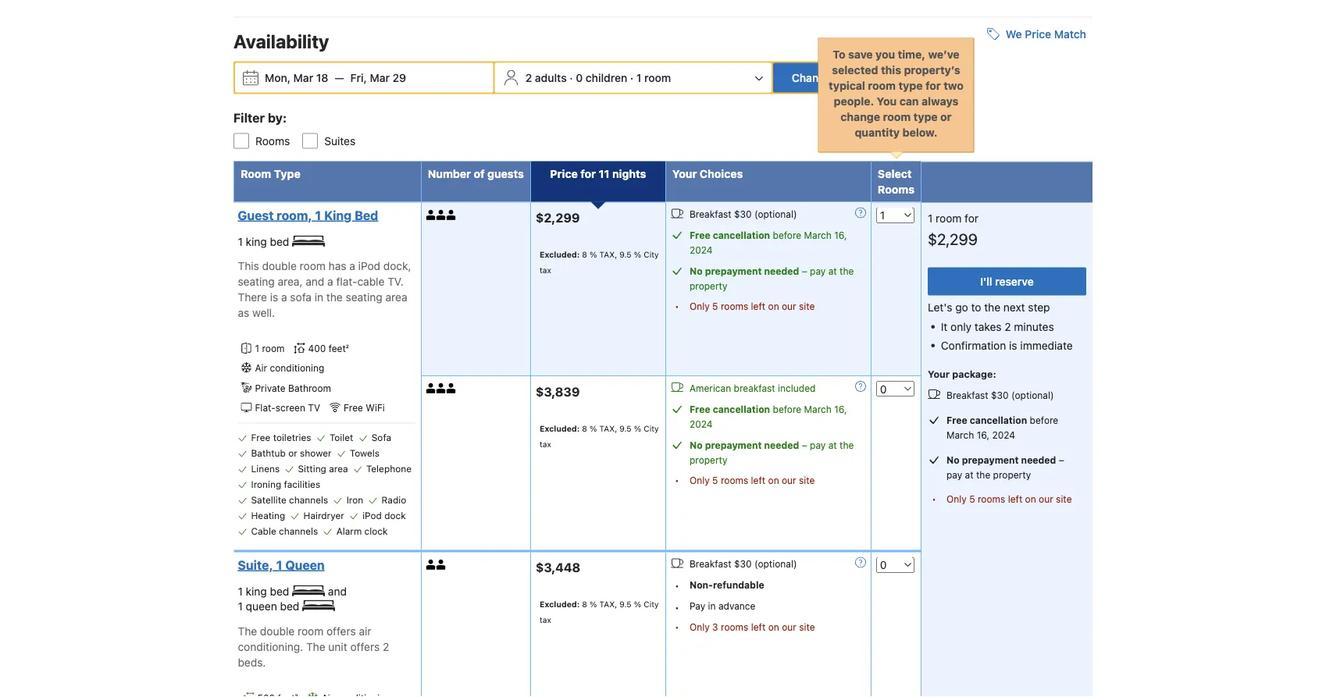 Task type: describe. For each thing, give the bounding box(es) containing it.
tax, for $2,299
[[600, 250, 618, 259]]

29
[[393, 71, 406, 84]]

9.5 for $2,299
[[620, 250, 632, 259]]

in inside this double room has a ipod dock, seating area, and a flat-cable tv. there is a sofa in the seating area as well.
[[315, 291, 324, 304]]

number of guests
[[428, 167, 524, 180]]

i'll reserve
[[981, 275, 1035, 288]]

free up bathtub
[[251, 432, 271, 443]]

radio
[[382, 495, 407, 506]]

no prepayment needed for 1st more details on meals and payment options image from the bottom of the page
[[690, 440, 800, 451]]

2 vertical spatial only 5 rooms left on our site
[[947, 494, 1073, 505]]

free cancellation down package:
[[947, 415, 1028, 426]]

satellite channels
[[251, 495, 328, 506]]

ironing facilities
[[251, 479, 321, 490]]

2 vertical spatial 5
[[970, 494, 976, 505]]

refundable
[[713, 580, 765, 591]]

selected
[[833, 63, 879, 76]]

18
[[316, 71, 329, 84]]

only 3 rooms left on our site
[[690, 622, 816, 633]]

only 5 rooms left on our site for 1st more details on meals and payment options image from the bottom of the page
[[690, 475, 815, 486]]

1 vertical spatial breakfast $30 (optional)
[[947, 390, 1055, 401]]

$2,299 inside 1 room for $2,299 i'll reserve
[[928, 230, 978, 248]]

8 for $2,299
[[582, 250, 588, 259]]

no prepayment needed for second more details on meals and payment options image from the bottom
[[690, 266, 800, 277]]

conditioning
[[270, 363, 325, 374]]

to
[[972, 301, 982, 314]]

cancellation down package:
[[970, 415, 1028, 426]]

alarm clock
[[337, 526, 388, 537]]

property for 1st more details on meals and payment options image from the bottom of the page
[[690, 455, 728, 466]]

mon, mar 18 button
[[259, 64, 335, 92]]

as
[[238, 307, 249, 320]]

immediate
[[1021, 339, 1073, 352]]

breakfast for $3,448
[[690, 559, 732, 570]]

0 horizontal spatial $2,299
[[536, 211, 580, 225]]

2 vertical spatial property
[[994, 470, 1032, 481]]

price for 11 nights
[[550, 167, 647, 180]]

tax for $2,299
[[540, 266, 552, 275]]

your for your package:
[[928, 369, 950, 380]]

suite, 1 queen link
[[238, 558, 412, 573]]

2 vertical spatial march
[[947, 430, 975, 441]]

2 inside 'button'
[[526, 71, 532, 84]]

you
[[877, 94, 897, 107]]

2 vertical spatial occupancy image
[[426, 560, 437, 570]]

0 vertical spatial occupancy image
[[437, 210, 447, 220]]

free down your choices
[[690, 230, 711, 241]]

0 horizontal spatial a
[[281, 291, 287, 304]]

1 vertical spatial (optional)
[[1012, 390, 1055, 401]]

mon, mar 18 — fri, mar 29
[[265, 71, 406, 84]]

filter by:
[[234, 110, 287, 125]]

price inside dropdown button
[[1026, 27, 1052, 40]]

by:
[[268, 110, 287, 125]]

city for $3,839
[[644, 424, 659, 434]]

tax, for $3,839
[[600, 424, 618, 434]]

room inside 1 room for $2,299 i'll reserve
[[936, 212, 962, 225]]

2 vertical spatial no prepayment needed
[[947, 455, 1057, 466]]

0 vertical spatial type
[[899, 79, 923, 92]]

0 vertical spatial bed
[[270, 235, 289, 248]]

1 vertical spatial offers
[[350, 641, 380, 654]]

dock,
[[384, 260, 412, 273]]

property's
[[905, 63, 961, 76]]

always
[[922, 94, 959, 107]]

screen
[[276, 403, 305, 414]]

ipod dock
[[363, 511, 406, 522]]

2 · from the left
[[631, 71, 634, 84]]

0
[[576, 71, 583, 84]]

tax, for $3,448
[[600, 600, 618, 610]]

cable
[[251, 526, 276, 537]]

double for room,
[[262, 260, 297, 273]]

1 vertical spatial no
[[690, 440, 703, 451]]

breakfast $30 (optional) for $2,299
[[690, 209, 798, 220]]

1 king from the top
[[246, 235, 267, 248]]

0 vertical spatial offers
[[327, 625, 356, 638]]

we price match
[[1006, 27, 1087, 40]]

2 horizontal spatial a
[[350, 260, 355, 273]]

number
[[428, 167, 471, 180]]

excluded: for $3,839
[[540, 424, 580, 434]]

mon,
[[265, 71, 291, 84]]

2 vertical spatial no
[[947, 455, 960, 466]]

1 vertical spatial $30
[[992, 390, 1009, 401]]

only
[[951, 320, 972, 333]]

march for second more details on meals and payment options image from the bottom
[[805, 230, 832, 241]]

– for second more details on meals and payment options image from the bottom
[[802, 266, 808, 277]]

2 vertical spatial pay
[[947, 470, 963, 481]]

2 vertical spatial prepayment
[[963, 455, 1019, 466]]

children
[[586, 71, 628, 84]]

select rooms
[[878, 167, 915, 196]]

facilities
[[284, 479, 321, 490]]

suite, 1 queen
[[238, 558, 325, 573]]

we've
[[929, 48, 960, 60]]

2 vertical spatial bed
[[280, 601, 300, 613]]

1 vertical spatial rooms
[[878, 183, 915, 196]]

for inside to save you time, we've selected this property's typical room type for two people. you can always change room type or quantity below.
[[926, 79, 942, 92]]

your package:
[[928, 369, 997, 380]]

2 1 king bed from the top
[[238, 585, 292, 598]]

– for 1st more details on meals and payment options image from the bottom of the page
[[802, 440, 808, 451]]

0 vertical spatial no
[[690, 266, 703, 277]]

flat-
[[255, 403, 276, 414]]

only 5 rooms left on our site for second more details on meals and payment options image from the bottom
[[690, 301, 815, 312]]

sofa
[[372, 432, 392, 443]]

nights
[[613, 167, 647, 180]]

dock
[[385, 511, 406, 522]]

9.5 for $3,448
[[620, 600, 632, 610]]

save
[[849, 48, 873, 60]]

people.
[[834, 94, 875, 107]]

1 mar from the left
[[294, 71, 314, 84]]

0 vertical spatial pay
[[810, 266, 826, 277]]

1 horizontal spatial in
[[708, 601, 716, 612]]

property for second more details on meals and payment options image from the bottom
[[690, 281, 728, 292]]

1 vertical spatial pay
[[810, 440, 826, 451]]

1 room for $2,299 i'll reserve
[[928, 212, 1035, 288]]

included
[[778, 383, 816, 394]]

1 vertical spatial or
[[289, 448, 298, 459]]

2 adults · 0 children · 1 room
[[526, 71, 672, 84]]

well.
[[252, 307, 275, 320]]

1 vertical spatial 5
[[713, 475, 719, 486]]

toiletries
[[273, 432, 311, 443]]

8 for $3,839
[[582, 424, 588, 434]]

2 for the double room offers air conditioning. the unit offers 2 beds.
[[383, 641, 389, 654]]

typical
[[829, 79, 866, 92]]

free wifi
[[344, 403, 385, 414]]

has
[[329, 260, 347, 273]]

0 vertical spatial at
[[829, 266, 838, 277]]

hairdryer
[[304, 511, 344, 522]]

beds.
[[238, 657, 266, 669]]

1 vertical spatial bed
[[270, 585, 289, 598]]

confirmation
[[942, 339, 1007, 352]]

we
[[1006, 27, 1023, 40]]

there
[[238, 291, 267, 304]]

pay in advance
[[690, 601, 756, 612]]

guest room, 1 king bed
[[238, 208, 378, 223]]

clock
[[365, 526, 388, 537]]

we price match button
[[981, 20, 1093, 48]]

room inside 'button'
[[645, 71, 672, 84]]

of
[[474, 167, 485, 180]]

queen
[[285, 558, 325, 573]]

2 vertical spatial at
[[966, 470, 974, 481]]

—
[[335, 71, 344, 84]]

pay
[[690, 601, 706, 612]]

2 vertical spatial –
[[1060, 455, 1065, 466]]

can
[[900, 94, 919, 107]]

it
[[942, 320, 948, 333]]

step
[[1029, 301, 1051, 314]]

1 queen bed
[[238, 601, 302, 613]]

11
[[599, 167, 610, 180]]

feet²
[[329, 343, 349, 354]]

1 vertical spatial type
[[914, 110, 938, 123]]

2 vertical spatial 16,
[[977, 430, 990, 441]]

cancellation down choices
[[713, 230, 771, 241]]

1 vertical spatial 16,
[[835, 404, 848, 415]]

1 horizontal spatial seating
[[346, 291, 383, 304]]

is inside the let's go to the next step it only takes 2 minutes confirmation is immediate
[[1010, 339, 1018, 352]]

0 vertical spatial 16,
[[835, 230, 848, 241]]

2024 down package:
[[993, 430, 1016, 441]]

towels
[[350, 448, 380, 459]]

bed
[[355, 208, 378, 223]]

american breakfast included
[[690, 383, 816, 394]]



Task type: vqa. For each thing, say whether or not it's contained in the screenshot.


Task type: locate. For each thing, give the bounding box(es) containing it.
1 vertical spatial breakfast
[[947, 390, 989, 401]]

1 vertical spatial $2,299
[[928, 230, 978, 248]]

free left 'wifi'
[[344, 403, 363, 414]]

0 vertical spatial prepayment
[[705, 266, 762, 277]]

your for your choices
[[673, 167, 697, 180]]

needed for 1st more details on meals and payment options image from the bottom of the page
[[765, 440, 800, 451]]

1 vertical spatial only 5 rooms left on our site
[[690, 475, 815, 486]]

and inside this double room has a ipod dock, seating area, and a flat-cable tv. there is a sofa in the seating area as well.
[[306, 275, 325, 288]]

seating down cable at the top left of page
[[346, 291, 383, 304]]

2 horizontal spatial 2
[[1005, 320, 1012, 333]]

2 excluded: from the top
[[540, 424, 580, 434]]

group containing rooms
[[221, 121, 1093, 149]]

1 8 % tax, 9.5 % city tax from the top
[[540, 250, 659, 275]]

choices
[[700, 167, 743, 180]]

1 vertical spatial your
[[928, 369, 950, 380]]

0 vertical spatial price
[[1026, 27, 1052, 40]]

2 more details on meals and payment options image from the top
[[856, 382, 867, 392]]

offers up unit
[[327, 625, 356, 638]]

0 vertical spatial breakfast
[[690, 209, 732, 220]]

tv.
[[388, 275, 404, 288]]

filter
[[234, 110, 265, 125]]

breakfast $30 (optional) for $3,448
[[690, 559, 798, 570]]

1 8 from the top
[[582, 250, 588, 259]]

double inside this double room has a ipod dock, seating area, and a flat-cable tv. there is a sofa in the seating area as well.
[[262, 260, 297, 273]]

the left unit
[[306, 641, 326, 654]]

8 % tax, 9.5 % city tax
[[540, 250, 659, 275], [540, 424, 659, 449], [540, 600, 659, 625]]

and down suite, 1 queen link
[[328, 585, 347, 598]]

0 vertical spatial your
[[673, 167, 697, 180]]

change
[[792, 71, 832, 84]]

bed down room,
[[270, 235, 289, 248]]

free down your package:
[[947, 415, 968, 426]]

1 inside 'button'
[[637, 71, 642, 84]]

0 vertical spatial $30
[[735, 209, 752, 220]]

or down always on the right top
[[941, 110, 952, 123]]

2 inside the double room offers air conditioning. the unit offers 2 beds.
[[383, 641, 389, 654]]

2 left adults
[[526, 71, 532, 84]]

1 horizontal spatial is
[[1010, 339, 1018, 352]]

0 horizontal spatial ·
[[570, 71, 573, 84]]

400 feet²
[[308, 343, 349, 354]]

ipod inside this double room has a ipod dock, seating area, and a flat-cable tv. there is a sofa in the seating area as well.
[[358, 260, 381, 273]]

tax for $3,448
[[540, 616, 552, 625]]

0 vertical spatial 8
[[582, 250, 588, 259]]

queen
[[246, 601, 277, 613]]

double inside the double room offers air conditioning. the unit offers 2 beds.
[[260, 625, 295, 638]]

1 horizontal spatial $2,299
[[928, 230, 978, 248]]

below.
[[903, 126, 938, 139]]

1 vertical spatial 2
[[1005, 320, 1012, 333]]

the
[[238, 625, 257, 638], [306, 641, 326, 654]]

site
[[800, 301, 815, 312], [800, 475, 815, 486], [1057, 494, 1073, 505], [800, 622, 816, 633]]

guest
[[238, 208, 274, 223]]

1 tax from the top
[[540, 266, 552, 275]]

0 vertical spatial double
[[262, 260, 297, 273]]

– pay at the property
[[690, 266, 854, 292], [690, 440, 854, 466], [947, 455, 1065, 481]]

3 excluded: from the top
[[540, 600, 580, 610]]

$2,299 up go
[[928, 230, 978, 248]]

is inside this double room has a ipod dock, seating area, and a flat-cable tv. there is a sofa in the seating area as well.
[[270, 291, 278, 304]]

0 horizontal spatial price
[[550, 167, 578, 180]]

ipod up the clock
[[363, 511, 382, 522]]

1 vertical spatial king
[[246, 585, 267, 598]]

breakfast for $2,299
[[690, 209, 732, 220]]

air
[[255, 363, 267, 374]]

1 horizontal spatial for
[[926, 79, 942, 92]]

in right pay
[[708, 601, 716, 612]]

1 king bed up "queen"
[[238, 585, 292, 598]]

needed for second more details on meals and payment options image from the bottom
[[765, 266, 800, 277]]

0 vertical spatial tax
[[540, 266, 552, 275]]

linens
[[251, 464, 280, 475]]

area right sitting
[[329, 464, 348, 475]]

change search
[[792, 71, 870, 84]]

1 vertical spatial excluded:
[[540, 424, 580, 434]]

double
[[262, 260, 297, 273], [260, 625, 295, 638]]

iron
[[347, 495, 364, 506]]

needed
[[765, 266, 800, 277], [765, 440, 800, 451], [1022, 455, 1057, 466]]

march for 1st more details on meals and payment options image from the bottom of the page
[[805, 404, 832, 415]]

·
[[570, 71, 573, 84], [631, 71, 634, 84]]

0 vertical spatial (optional)
[[755, 209, 798, 220]]

0 vertical spatial or
[[941, 110, 952, 123]]

telephone
[[366, 464, 412, 475]]

rooms down select
[[878, 183, 915, 196]]

2024 down your choices
[[690, 245, 713, 256]]

2 8 % tax, 9.5 % city tax from the top
[[540, 424, 659, 449]]

1 more details on meals and payment options image from the top
[[856, 207, 867, 218]]

(optional) for $2,299
[[755, 209, 798, 220]]

more details on meals and payment options image
[[856, 558, 867, 568]]

1 vertical spatial price
[[550, 167, 578, 180]]

2024 down american
[[690, 419, 713, 430]]

2 8 from the top
[[582, 424, 588, 434]]

city for $3,448
[[644, 600, 659, 610]]

0 vertical spatial the
[[238, 625, 257, 638]]

your
[[673, 167, 697, 180], [928, 369, 950, 380]]

occupancy image
[[426, 210, 437, 220], [447, 210, 457, 220], [426, 384, 437, 394], [447, 384, 457, 394], [437, 560, 447, 570]]

prepayment
[[705, 266, 762, 277], [705, 440, 762, 451], [963, 455, 1019, 466]]

2 vertical spatial for
[[965, 212, 979, 225]]

2 vertical spatial breakfast $30 (optional)
[[690, 559, 798, 570]]

i'll reserve button
[[928, 268, 1087, 296]]

breakfast down your choices
[[690, 209, 732, 220]]

0 horizontal spatial the
[[238, 625, 257, 638]]

0 horizontal spatial is
[[270, 291, 278, 304]]

toilet
[[330, 432, 354, 443]]

free cancellation
[[690, 230, 771, 241], [690, 404, 771, 415], [947, 415, 1028, 426]]

non-
[[690, 580, 713, 591]]

time,
[[898, 48, 926, 60]]

mar left 29
[[370, 71, 390, 84]]

rooms inside group
[[256, 134, 290, 147]]

1 vertical spatial ipod
[[363, 511, 382, 522]]

2 vertical spatial 8
[[582, 600, 588, 610]]

for down property's
[[926, 79, 942, 92]]

heating
[[251, 511, 285, 522]]

1 horizontal spatial rooms
[[878, 183, 915, 196]]

1 inside 1 room for $2,299 i'll reserve
[[928, 212, 933, 225]]

bed right "queen"
[[280, 601, 300, 613]]

0 horizontal spatial or
[[289, 448, 298, 459]]

fri, mar 29 button
[[344, 64, 413, 92]]

and
[[306, 275, 325, 288], [328, 585, 347, 598]]

city
[[644, 250, 659, 259], [644, 424, 659, 434], [644, 600, 659, 610]]

2 mar from the left
[[370, 71, 390, 84]]

tax for $3,839
[[540, 440, 552, 449]]

air
[[359, 625, 372, 638]]

$2,299
[[536, 211, 580, 225], [928, 230, 978, 248]]

next
[[1004, 301, 1026, 314]]

free cancellation down american
[[690, 404, 771, 415]]

1 horizontal spatial or
[[941, 110, 952, 123]]

room inside this double room has a ipod dock, seating area, and a flat-cable tv. there is a sofa in the seating area as well.
[[300, 260, 326, 273]]

group
[[221, 121, 1093, 149]]

$30 down choices
[[735, 209, 752, 220]]

1 vertical spatial tax,
[[600, 424, 618, 434]]

1 vertical spatial in
[[708, 601, 716, 612]]

$30
[[735, 209, 752, 220], [992, 390, 1009, 401], [735, 559, 752, 570]]

unit
[[329, 641, 348, 654]]

private bathroom
[[255, 383, 331, 394]]

king up "queen"
[[246, 585, 267, 598]]

1 tax, from the top
[[600, 250, 618, 259]]

tv
[[308, 403, 320, 414]]

1 horizontal spatial the
[[306, 641, 326, 654]]

before
[[773, 230, 802, 241], [773, 404, 802, 415], [1030, 415, 1059, 426]]

let's
[[928, 301, 953, 314]]

mar left the 18
[[294, 71, 314, 84]]

1 vertical spatial occupancy image
[[437, 384, 447, 394]]

8 % tax, 9.5 % city tax for $3,839
[[540, 424, 659, 449]]

2 tax, from the top
[[600, 424, 618, 434]]

american
[[690, 383, 732, 394]]

2 tax from the top
[[540, 440, 552, 449]]

king up this
[[246, 235, 267, 248]]

fri,
[[351, 71, 367, 84]]

ipod up cable at the top left of page
[[358, 260, 381, 273]]

0 vertical spatial tax,
[[600, 250, 618, 259]]

1 vertical spatial 8 % tax, 9.5 % city tax
[[540, 424, 659, 449]]

free cancellation for 1st more details on meals and payment options image from the bottom of the page
[[690, 404, 771, 415]]

2 9.5 from the top
[[620, 424, 632, 434]]

8 % tax, 9.5 % city tax for $3,448
[[540, 600, 659, 625]]

1 vertical spatial area
[[329, 464, 348, 475]]

quantity
[[855, 126, 900, 139]]

for inside 1 room for $2,299 i'll reserve
[[965, 212, 979, 225]]

2024
[[690, 245, 713, 256], [690, 419, 713, 430], [993, 430, 1016, 441]]

2 vertical spatial excluded:
[[540, 600, 580, 610]]

0 vertical spatial seating
[[238, 275, 275, 288]]

cancellation
[[713, 230, 771, 241], [713, 404, 771, 415], [970, 415, 1028, 426]]

the inside this double room has a ipod dock, seating area, and a flat-cable tv. there is a sofa in the seating area as well.
[[327, 291, 343, 304]]

room inside the double room offers air conditioning. the unit offers 2 beds.
[[298, 625, 324, 638]]

the up conditioning.
[[238, 625, 257, 638]]

$2,299 down price for 11 nights
[[536, 211, 580, 225]]

1 vertical spatial for
[[581, 167, 596, 180]]

channels down facilities
[[289, 495, 328, 506]]

area inside this double room has a ipod dock, seating area, and a flat-cable tv. there is a sofa in the seating area as well.
[[386, 291, 408, 304]]

channels for cable channels
[[279, 526, 318, 537]]

0 vertical spatial for
[[926, 79, 942, 92]]

a right has
[[350, 260, 355, 273]]

2 vertical spatial breakfast
[[690, 559, 732, 570]]

tax
[[540, 266, 552, 275], [540, 440, 552, 449], [540, 616, 552, 625]]

channels for satellite channels
[[289, 495, 328, 506]]

0 vertical spatial more details on meals and payment options image
[[856, 207, 867, 218]]

%
[[590, 250, 597, 259], [634, 250, 642, 259], [590, 424, 597, 434], [634, 424, 642, 434], [590, 600, 597, 610], [634, 600, 642, 610]]

in right sofa
[[315, 291, 324, 304]]

this
[[882, 63, 902, 76]]

2 inside the let's go to the next step it only takes 2 minutes confirmation is immediate
[[1005, 320, 1012, 333]]

0 vertical spatial and
[[306, 275, 325, 288]]

2 vertical spatial $30
[[735, 559, 752, 570]]

city for $2,299
[[644, 250, 659, 259]]

double for 1
[[260, 625, 295, 638]]

room type
[[241, 167, 301, 180]]

or down the toiletries
[[289, 448, 298, 459]]

1 excluded: from the top
[[540, 250, 580, 259]]

type
[[274, 167, 301, 180]]

0 vertical spatial excluded:
[[540, 250, 580, 259]]

3 8 % tax, 9.5 % city tax from the top
[[540, 600, 659, 625]]

area,
[[278, 275, 303, 288]]

1 horizontal spatial price
[[1026, 27, 1052, 40]]

wifi
[[366, 403, 385, 414]]

1 vertical spatial property
[[690, 455, 728, 466]]

· left 0
[[570, 71, 573, 84]]

free cancellation down choices
[[690, 230, 771, 241]]

1 vertical spatial at
[[829, 440, 838, 451]]

seating up there
[[238, 275, 275, 288]]

2 king from the top
[[246, 585, 267, 598]]

your left choices
[[673, 167, 697, 180]]

2 adults · 0 children · 1 room button
[[497, 63, 770, 92]]

adults
[[535, 71, 567, 84]]

3 tax from the top
[[540, 616, 552, 625]]

at
[[829, 266, 838, 277], [829, 440, 838, 451], [966, 470, 974, 481]]

1 vertical spatial more details on meals and payment options image
[[856, 382, 867, 392]]

more details on meals and payment options image
[[856, 207, 867, 218], [856, 382, 867, 392]]

5
[[713, 301, 719, 312], [713, 475, 719, 486], [970, 494, 976, 505]]

2 right unit
[[383, 641, 389, 654]]

9.5 for $3,839
[[620, 424, 632, 434]]

1 horizontal spatial a
[[328, 275, 333, 288]]

8 for $3,448
[[582, 600, 588, 610]]

channels down hairdryer
[[279, 526, 318, 537]]

alarm
[[337, 526, 362, 537]]

1 1 king bed from the top
[[238, 235, 292, 248]]

or inside to save you time, we've selected this property's typical room type for two people. you can always change room type or quantity below.
[[941, 110, 952, 123]]

room,
[[277, 208, 312, 223]]

1 horizontal spatial 2
[[526, 71, 532, 84]]

$30 down package:
[[992, 390, 1009, 401]]

rooms for 1st more details on meals and payment options image from the bottom of the page
[[721, 475, 749, 486]]

0 vertical spatial 5
[[713, 301, 719, 312]]

double up area,
[[262, 260, 297, 273]]

1 horizontal spatial your
[[928, 369, 950, 380]]

free down american
[[690, 404, 711, 415]]

$30 up refundable
[[735, 559, 752, 570]]

3 8 from the top
[[582, 600, 588, 610]]

0 vertical spatial 1 king bed
[[238, 235, 292, 248]]

0 vertical spatial is
[[270, 291, 278, 304]]

2 vertical spatial a
[[281, 291, 287, 304]]

0 horizontal spatial in
[[315, 291, 324, 304]]

0 horizontal spatial mar
[[294, 71, 314, 84]]

to save you time, we've selected this property's typical room type for two people. you can always change room type or quantity below.
[[829, 48, 964, 139]]

1 vertical spatial prepayment
[[705, 440, 762, 451]]

rooms down by:
[[256, 134, 290, 147]]

0 vertical spatial 8 % tax, 9.5 % city tax
[[540, 250, 659, 275]]

breakfast $30 (optional) down package:
[[947, 390, 1055, 401]]

price
[[1026, 27, 1052, 40], [550, 167, 578, 180]]

excluded: for $2,299
[[540, 250, 580, 259]]

$30 for $2,299
[[735, 209, 752, 220]]

0 vertical spatial breakfast $30 (optional)
[[690, 209, 798, 220]]

cable
[[358, 275, 385, 288]]

rooms for more details on meals and payment options icon in the right of the page
[[721, 622, 749, 633]]

area
[[386, 291, 408, 304], [329, 464, 348, 475]]

8 % tax, 9.5 % city tax for $2,299
[[540, 250, 659, 275]]

flat-screen tv
[[255, 403, 320, 414]]

for left 11
[[581, 167, 596, 180]]

1 9.5 from the top
[[620, 250, 632, 259]]

0 vertical spatial –
[[802, 266, 808, 277]]

0 vertical spatial rooms
[[256, 134, 290, 147]]

breakfast $30 (optional) down choices
[[690, 209, 798, 220]]

a left sofa
[[281, 291, 287, 304]]

free cancellation for second more details on meals and payment options image from the bottom
[[690, 230, 771, 241]]

cable channels
[[251, 526, 318, 537]]

1 vertical spatial and
[[328, 585, 347, 598]]

3 9.5 from the top
[[620, 600, 632, 610]]

2 city from the top
[[644, 424, 659, 434]]

shower
[[300, 448, 332, 459]]

1 city from the top
[[644, 250, 659, 259]]

1 king bed down guest
[[238, 235, 292, 248]]

property
[[690, 281, 728, 292], [690, 455, 728, 466], [994, 470, 1032, 481]]

1 vertical spatial 8
[[582, 424, 588, 434]]

breakfast
[[690, 209, 732, 220], [947, 390, 989, 401], [690, 559, 732, 570]]

suite,
[[238, 558, 273, 573]]

guests
[[488, 167, 524, 180]]

0 vertical spatial king
[[246, 235, 267, 248]]

area down tv.
[[386, 291, 408, 304]]

suites
[[325, 134, 356, 147]]

breakfast down your package:
[[947, 390, 989, 401]]

a left flat-
[[328, 275, 333, 288]]

1 vertical spatial tax
[[540, 440, 552, 449]]

excluded: for $3,448
[[540, 600, 580, 610]]

400
[[308, 343, 326, 354]]

1 horizontal spatial mar
[[370, 71, 390, 84]]

bed up 1 queen bed
[[270, 585, 289, 598]]

change
[[841, 110, 881, 123]]

bathtub
[[251, 448, 286, 459]]

before march 16, 2024
[[690, 230, 848, 256], [690, 404, 848, 430], [947, 415, 1059, 441]]

is down minutes
[[1010, 339, 1018, 352]]

occupancy image
[[437, 210, 447, 220], [437, 384, 447, 394], [426, 560, 437, 570]]

breakfast $30 (optional) up refundable
[[690, 559, 798, 570]]

1 · from the left
[[570, 71, 573, 84]]

channels
[[289, 495, 328, 506], [279, 526, 318, 537]]

type
[[899, 79, 923, 92], [914, 110, 938, 123]]

3 tax, from the top
[[600, 600, 618, 610]]

(optional) for $3,448
[[755, 559, 798, 570]]

0 vertical spatial city
[[644, 250, 659, 259]]

0 horizontal spatial area
[[329, 464, 348, 475]]

9.5
[[620, 250, 632, 259], [620, 424, 632, 434], [620, 600, 632, 610]]

price right we
[[1026, 27, 1052, 40]]

3 city from the top
[[644, 600, 659, 610]]

availability
[[234, 30, 329, 52]]

the inside the let's go to the next step it only takes 2 minutes confirmation is immediate
[[985, 301, 1001, 314]]

type up below.
[[914, 110, 938, 123]]

offers down air
[[350, 641, 380, 654]]

ironing
[[251, 479, 281, 490]]

type up can
[[899, 79, 923, 92]]

price left 11
[[550, 167, 578, 180]]

breakfast up 'non-'
[[690, 559, 732, 570]]

1 vertical spatial the
[[306, 641, 326, 654]]

2 right takes
[[1005, 320, 1012, 333]]

or
[[941, 110, 952, 123], [289, 448, 298, 459]]

0 vertical spatial 9.5
[[620, 250, 632, 259]]

cancellation down 'american breakfast included'
[[713, 404, 771, 415]]

and up sofa
[[306, 275, 325, 288]]

for up i'll reserve button
[[965, 212, 979, 225]]

2 vertical spatial needed
[[1022, 455, 1057, 466]]

is up well.
[[270, 291, 278, 304]]

0 vertical spatial in
[[315, 291, 324, 304]]

2 vertical spatial 2
[[383, 641, 389, 654]]

your left package:
[[928, 369, 950, 380]]

•
[[675, 301, 680, 312], [675, 475, 680, 486], [932, 494, 937, 505], [675, 580, 680, 591], [675, 602, 680, 613], [675, 622, 680, 633]]

offers
[[327, 625, 356, 638], [350, 641, 380, 654]]

satellite
[[251, 495, 287, 506]]

1 vertical spatial –
[[802, 440, 808, 451]]

breakfast
[[734, 383, 776, 394]]

1 vertical spatial march
[[805, 404, 832, 415]]

double up conditioning.
[[260, 625, 295, 638]]

1 horizontal spatial and
[[328, 585, 347, 598]]

$30 for $3,448
[[735, 559, 752, 570]]

1 vertical spatial no prepayment needed
[[690, 440, 800, 451]]

rooms for second more details on meals and payment options image from the bottom
[[721, 301, 749, 312]]

· right the children
[[631, 71, 634, 84]]

2 for let's go to the next step it only takes 2 minutes confirmation is immediate
[[1005, 320, 1012, 333]]



